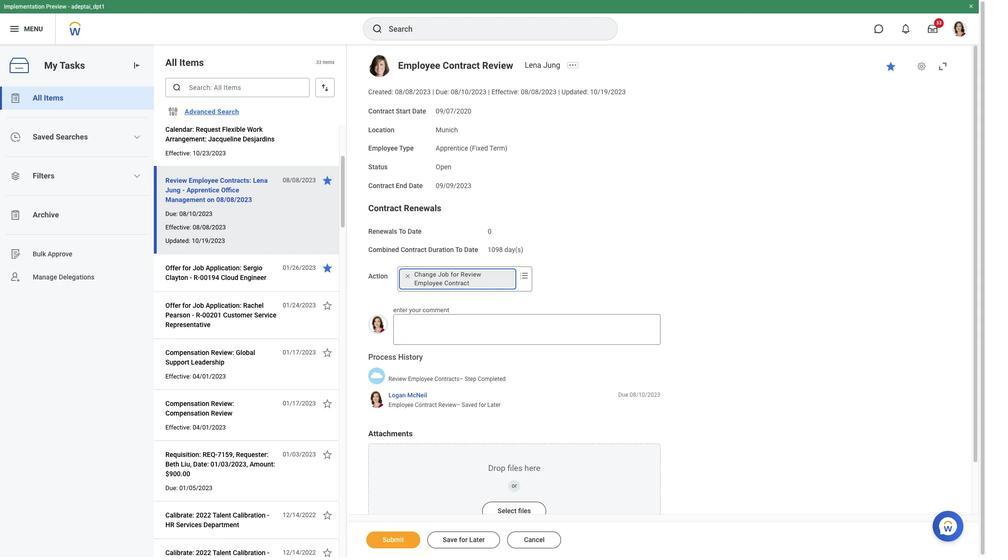 Task type: describe. For each thing, give the bounding box(es) containing it.
searches
[[56, 132, 88, 141]]

(fixed
[[470, 144, 488, 152]]

all items inside button
[[33, 93, 64, 102]]

0 horizontal spatial search image
[[172, 83, 182, 92]]

saved searches
[[33, 132, 88, 141]]

clipboard image for all items
[[10, 92, 21, 104]]

application: for cloud
[[206, 264, 242, 272]]

job for offer for job application: sergio clayton ‎- r-00194 cloud engineer
[[193, 264, 204, 272]]

sort image
[[320, 83, 330, 92]]

files
[[519, 507, 531, 515]]

00194
[[200, 274, 219, 282]]

comment
[[423, 307, 450, 314]]

contract start date element
[[436, 101, 472, 116]]

contract up contract start date element
[[443, 60, 480, 71]]

compensation review: global support leadership button
[[166, 347, 278, 368]]

compensation for review
[[166, 400, 209, 408]]

star image for calibrate: 2022 talent calibration -
[[322, 547, 333, 557]]

filters
[[33, 171, 55, 180]]

department
[[204, 521, 239, 529]]

attachments
[[369, 429, 413, 438]]

open element
[[436, 161, 452, 171]]

contract up location
[[369, 107, 395, 115]]

desjardins
[[243, 135, 275, 143]]

1098
[[488, 246, 503, 254]]

customer
[[223, 311, 253, 319]]

01/26/2023
[[283, 264, 316, 271]]

33 for 33 items
[[316, 60, 322, 65]]

contract down status
[[369, 182, 395, 189]]

enter your comment text field
[[394, 314, 661, 345]]

on
[[207, 196, 215, 204]]

bulk
[[33, 250, 46, 258]]

2022 for calibrate: 2022 talent calibration - hr services department
[[196, 512, 211, 519]]

type
[[400, 144, 414, 152]]

0 vertical spatial renewals
[[404, 203, 442, 213]]

04/01/2023 for support
[[193, 373, 226, 380]]

inbox large image
[[929, 24, 938, 34]]

calibrate: 2022 talent calibration -
[[166, 549, 270, 557]]

chevron down image
[[133, 133, 141, 141]]

prompts image
[[519, 270, 530, 282]]

employee's
[[189, 116, 222, 124]]

leadership
[[191, 358, 225, 366]]

renewals to date element
[[488, 222, 492, 236]]

job inside change job for review employee contract
[[438, 271, 449, 278]]

01/17/2023 for compensation review: global support leadership
[[283, 349, 316, 356]]

apprentice (fixed term)
[[436, 144, 508, 152]]

employee down location
[[369, 144, 398, 152]]

updated: inside item list element
[[166, 237, 190, 244]]

calibrate: for calibrate: 2022 talent calibration - hr services department
[[166, 512, 194, 519]]

employee contract review – saved for later
[[389, 402, 501, 409]]

location
[[369, 126, 395, 134]]

contracts:
[[220, 177, 252, 184]]

0 vertical spatial 08/10/2023
[[451, 88, 487, 96]]

star image for calibrate: 2022 talent calibration - hr services department
[[322, 510, 333, 521]]

employee down logan
[[389, 402, 414, 409]]

contract end date
[[369, 182, 423, 189]]

requisition: req-7159, requester: beth liu, date: 01/03/2023, amount: $900.00 button
[[166, 449, 278, 480]]

04/01/2023 for review
[[193, 424, 226, 431]]

review: for compensation
[[211, 400, 234, 408]]

Search Workday  search field
[[389, 18, 598, 39]]

advanced search button
[[181, 102, 243, 121]]

pearson
[[166, 311, 190, 319]]

date for renewals to date
[[408, 227, 422, 235]]

01/03/2023,
[[211, 461, 248, 468]]

requester:
[[236, 451, 269, 459]]

combined
[[369, 246, 399, 254]]

manage delegations link
[[0, 266, 154, 289]]

list containing all items
[[0, 87, 154, 289]]

arrangement:
[[166, 135, 207, 143]]

clock check image
[[10, 131, 21, 143]]

update
[[166, 116, 187, 124]]

close environment banner image
[[969, 3, 975, 9]]

calibrate: 2022 talent calibration - hr services department button
[[166, 510, 278, 531]]

status
[[369, 163, 388, 171]]

0 horizontal spatial to
[[399, 227, 406, 235]]

effective: 04/01/2023 for review
[[166, 424, 226, 431]]

x small image
[[403, 271, 413, 281]]

advanced search
[[185, 108, 239, 115]]

01/24/2023
[[283, 302, 316, 309]]

created: 08/08/2023 | due: 08/10/2023 | effective: 08/08/2023 | updated: 10/19/2023
[[369, 88, 626, 96]]

item list element
[[154, 44, 347, 557]]

open
[[436, 163, 452, 171]]

contract end date element
[[436, 176, 472, 190]]

review inside review employee contracts: lena jung - apprentice office management on 08/08/2023
[[166, 177, 187, 184]]

select
[[498, 507, 517, 515]]

talent for calibrate: 2022 talent calibration -
[[213, 549, 231, 557]]

submit
[[383, 536, 404, 544]]

profile logan mcneil image
[[953, 21, 968, 39]]

calibrate: 2022 talent calibration - hr services department
[[166, 512, 270, 529]]

application: for customer
[[206, 302, 242, 309]]

or
[[512, 482, 517, 489]]

management
[[166, 196, 205, 204]]

employee's photo (logan mcneil) image
[[369, 315, 388, 335]]

items inside button
[[44, 93, 64, 102]]

action bar region
[[347, 522, 980, 557]]

configure image
[[167, 106, 179, 117]]

menu banner
[[0, 0, 980, 44]]

rachel
[[243, 302, 264, 309]]

my
[[44, 59, 58, 71]]

implementation preview -   adeptai_dpt1
[[4, 3, 105, 10]]

00201
[[202, 311, 222, 319]]

contract renewals button
[[369, 203, 442, 213]]

0 horizontal spatial renewals
[[369, 227, 398, 235]]

due: 08/10/2023
[[166, 210, 213, 218]]

1 horizontal spatial search image
[[372, 23, 383, 35]]

apprentice inside "element"
[[436, 144, 469, 152]]

r- for 00194
[[194, 274, 200, 282]]

lena jung
[[525, 61, 561, 70]]

user plus image
[[10, 271, 21, 283]]

due
[[619, 392, 629, 398]]

select files
[[498, 507, 531, 515]]

review inside change job for review employee contract
[[461, 271, 482, 278]]

for for save for later
[[459, 536, 468, 544]]

effective: 04/01/2023 for support
[[166, 373, 226, 380]]

calendar:
[[166, 126, 194, 133]]

lena jung element
[[525, 61, 567, 70]]

lena inside review employee contracts: lena jung - apprentice office management on 08/08/2023
[[253, 177, 268, 184]]

compensation review: compensation review button
[[166, 398, 278, 419]]

term)
[[490, 144, 508, 152]]

cancel button
[[508, 532, 562, 549]]

process history
[[369, 353, 423, 362]]

review: for global
[[211, 349, 234, 357]]

1 horizontal spatial updated:
[[562, 88, 589, 96]]

manage delegations
[[33, 273, 95, 281]]

contract renewals group
[[369, 202, 953, 255]]

offer for offer for job application: rachel pearson ‎- r-00201 customer service representative
[[166, 302, 181, 309]]

start
[[396, 107, 411, 115]]

3 compensation from the top
[[166, 410, 209, 417]]

for inside change job for review employee contract
[[451, 271, 459, 278]]

my tasks element
[[0, 44, 154, 557]]

offer for job application: rachel pearson ‎- r-00201 customer service representative button
[[166, 300, 278, 331]]

approve
[[48, 250, 72, 258]]

offer for job application: sergio clayton ‎- r-00194 cloud engineer
[[166, 264, 267, 282]]

review employee contracts – step completed
[[389, 376, 506, 383]]

logan mcneil
[[389, 392, 427, 399]]

0
[[488, 227, 492, 235]]

beth
[[166, 461, 179, 468]]

hr
[[166, 521, 175, 529]]

logan mcneil button
[[389, 391, 427, 400]]

justify image
[[9, 23, 20, 35]]

cancel
[[524, 536, 545, 544]]

representative
[[166, 321, 211, 329]]

bulk approve link
[[0, 243, 154, 266]]

menu button
[[0, 13, 55, 44]]



Task type: vqa. For each thing, say whether or not it's contained in the screenshot.
left Cardoza
no



Task type: locate. For each thing, give the bounding box(es) containing it.
jung inside review employee contracts: lena jung - apprentice office management on 08/08/2023
[[166, 186, 181, 194]]

0 vertical spatial saved
[[33, 132, 54, 141]]

employee inside review employee contracts: lena jung - apprentice office management on 08/08/2023
[[189, 177, 218, 184]]

33 left profile logan mcneil icon
[[937, 20, 943, 26]]

notifications large image
[[902, 24, 911, 34]]

10/23/2023
[[193, 150, 226, 157]]

review inside 'compensation review: compensation review'
[[211, 410, 233, 417]]

0 vertical spatial ‎-
[[190, 274, 192, 282]]

due: down $900.00
[[166, 485, 178, 492]]

1 vertical spatial later
[[470, 536, 485, 544]]

change job for review employee contract element
[[415, 270, 511, 288]]

0 vertical spatial due:
[[436, 88, 449, 96]]

‎- inside offer for job application: sergio clayton ‎- r-00194 cloud engineer
[[190, 274, 192, 282]]

1 offer from the top
[[166, 264, 181, 272]]

1 vertical spatial 2022
[[196, 549, 211, 557]]

0 vertical spatial 01/17/2023
[[283, 349, 316, 356]]

1 | from the left
[[433, 88, 434, 96]]

for for offer for job application: sergio clayton ‎- r-00194 cloud engineer
[[183, 264, 191, 272]]

updated: down effective: 08/08/2023
[[166, 237, 190, 244]]

1 04/01/2023 from the top
[[193, 373, 226, 380]]

munich
[[436, 126, 458, 134]]

12/14/2022 for calibrate: 2022 talent calibration - hr services department
[[283, 512, 316, 519]]

0 horizontal spatial jung
[[166, 186, 181, 194]]

job right the change
[[438, 271, 449, 278]]

archive button
[[0, 204, 154, 227]]

offer for job application: sergio clayton ‎- r-00194 cloud engineer button
[[166, 262, 278, 283]]

sergio
[[243, 264, 263, 272]]

1 application: from the top
[[206, 264, 242, 272]]

contract up comment
[[445, 280, 470, 287]]

effective: 08/08/2023
[[166, 224, 226, 231]]

clipboard image inside "all items" button
[[10, 92, 21, 104]]

logan
[[389, 392, 406, 399]]

0 vertical spatial all items
[[166, 57, 204, 68]]

step
[[465, 376, 477, 383]]

employee up mcneil
[[408, 376, 433, 383]]

- inside calibrate: 2022 talent calibration -
[[267, 549, 270, 557]]

1 vertical spatial to
[[456, 246, 463, 254]]

clipboard image left archive
[[10, 209, 21, 221]]

0 vertical spatial compensation
[[166, 349, 209, 357]]

1 vertical spatial –
[[457, 402, 461, 409]]

calibration up department
[[233, 512, 266, 519]]

implementation
[[4, 3, 45, 10]]

08/10/2023 inside the process history 'region'
[[630, 392, 661, 398]]

0 vertical spatial items
[[180, 57, 204, 68]]

2 star image from the top
[[322, 262, 333, 274]]

due: down management
[[166, 210, 178, 218]]

compensation for support
[[166, 349, 209, 357]]

offer up the clayton
[[166, 264, 181, 272]]

10/19/2023 inside item list element
[[192, 237, 225, 244]]

items inside item list element
[[180, 57, 204, 68]]

- inside calibrate: 2022 talent calibration - hr services department
[[267, 512, 270, 519]]

1 review: from the top
[[211, 349, 234, 357]]

1 vertical spatial calibration
[[233, 549, 266, 557]]

‎- inside offer for job application: rachel pearson ‎- r-00201 customer service representative
[[192, 311, 194, 319]]

1 vertical spatial due:
[[166, 210, 178, 218]]

1 vertical spatial renewals
[[369, 227, 398, 235]]

talent inside calibrate: 2022 talent calibration -
[[213, 549, 231, 557]]

2 review: from the top
[[211, 400, 234, 408]]

calibrate: 2022 talent calibration - button
[[166, 547, 278, 557]]

08/10/2023 for due: 08/10/2023
[[179, 210, 213, 218]]

apprentice (fixed term) element
[[436, 143, 508, 152]]

gear image
[[918, 62, 927, 71]]

1 vertical spatial offer
[[166, 302, 181, 309]]

saved inside the process history 'region'
[[462, 402, 478, 409]]

0 vertical spatial r-
[[194, 274, 200, 282]]

1 vertical spatial 01/17/2023
[[283, 400, 316, 407]]

0 vertical spatial calibrate:
[[166, 512, 194, 519]]

1 2022 from the top
[[196, 512, 211, 519]]

1 vertical spatial apprentice
[[187, 186, 220, 194]]

0 vertical spatial application:
[[206, 264, 242, 272]]

2 04/01/2023 from the top
[[193, 424, 226, 431]]

apprentice inside review employee contracts: lena jung - apprentice office management on 08/08/2023
[[187, 186, 220, 194]]

for inside the process history 'region'
[[479, 402, 486, 409]]

employee up on
[[189, 177, 218, 184]]

1 horizontal spatial to
[[456, 246, 463, 254]]

0 vertical spatial calibration
[[233, 512, 266, 519]]

- inside menu banner
[[68, 3, 70, 10]]

search image up employee's photo (lena jung)
[[372, 23, 383, 35]]

all items button
[[0, 87, 154, 110]]

combined contract duration to date element
[[488, 240, 524, 255]]

later right save
[[470, 536, 485, 544]]

calibrate: up 'services' on the left
[[166, 512, 194, 519]]

review: inside compensation review: global support leadership
[[211, 349, 234, 357]]

2 calibrate: from the top
[[166, 549, 194, 557]]

2022 inside calibrate: 2022 talent calibration - hr services department
[[196, 512, 211, 519]]

compensation up support
[[166, 349, 209, 357]]

for up pearson
[[183, 302, 191, 309]]

later
[[488, 402, 501, 409], [470, 536, 485, 544]]

2022
[[196, 512, 211, 519], [196, 549, 211, 557]]

4 star image from the top
[[322, 510, 333, 521]]

2022 for calibrate: 2022 talent calibration -
[[196, 549, 211, 557]]

1 vertical spatial saved
[[462, 402, 478, 409]]

clipboard image for archive
[[10, 209, 21, 221]]

0 horizontal spatial |
[[433, 88, 434, 96]]

star image for offer for job application: sergio clayton ‎- r-00194 cloud engineer
[[322, 262, 333, 274]]

change job for review employee contract, press delete to clear value. option
[[401, 270, 515, 288]]

r- up representative
[[196, 311, 202, 319]]

2 12/14/2022 from the top
[[283, 549, 316, 556]]

2 vertical spatial due:
[[166, 485, 178, 492]]

2 talent from the top
[[213, 549, 231, 557]]

due: up contract start date element
[[436, 88, 449, 96]]

1 horizontal spatial lena
[[525, 61, 542, 70]]

08/10/2023 right due
[[630, 392, 661, 398]]

saved down step
[[462, 402, 478, 409]]

renewals up combined
[[369, 227, 398, 235]]

talent up department
[[213, 512, 231, 519]]

search image
[[372, 23, 383, 35], [172, 83, 182, 92]]

0 horizontal spatial saved
[[33, 132, 54, 141]]

0 horizontal spatial 10/19/2023
[[192, 237, 225, 244]]

talent for calibrate: 2022 talent calibration - hr services department
[[213, 512, 231, 519]]

1 vertical spatial all
[[33, 93, 42, 102]]

manage
[[33, 273, 57, 281]]

calibrate: inside calibrate: 2022 talent calibration -
[[166, 549, 194, 557]]

renewals to date
[[369, 227, 422, 235]]

|
[[433, 88, 434, 96], [489, 88, 490, 96], [559, 88, 560, 96]]

1 effective: 04/01/2023 from the top
[[166, 373, 226, 380]]

calibration for calibrate: 2022 talent calibration - hr services department
[[233, 512, 266, 519]]

1 vertical spatial updated:
[[166, 237, 190, 244]]

compensation down support
[[166, 400, 209, 408]]

offer
[[166, 264, 181, 272], [166, 302, 181, 309]]

services
[[176, 521, 202, 529]]

1 calibrate: from the top
[[166, 512, 194, 519]]

update employee's work schedule calendar: request flexible work arrangement: jacqueline desjardins
[[166, 116, 275, 143]]

for inside the save for later button
[[459, 536, 468, 544]]

enter your comment
[[394, 307, 450, 314]]

for inside offer for job application: rachel pearson ‎- r-00201 customer service representative
[[183, 302, 191, 309]]

apprentice
[[436, 144, 469, 152], [187, 186, 220, 194]]

effective: 04/01/2023
[[166, 373, 226, 380], [166, 424, 226, 431]]

all up saved searches
[[33, 93, 42, 102]]

r- inside offer for job application: rachel pearson ‎- r-00201 customer service representative
[[196, 311, 202, 319]]

created:
[[369, 88, 394, 96]]

job up 00194
[[193, 264, 204, 272]]

0 vertical spatial all
[[166, 57, 177, 68]]

updated: down lena jung element
[[562, 88, 589, 96]]

Search: All Items text field
[[166, 78, 310, 97]]

employee's photo (lena jung) image
[[369, 55, 391, 77]]

2 compensation from the top
[[166, 400, 209, 408]]

1 horizontal spatial renewals
[[404, 203, 442, 213]]

application: inside offer for job application: rachel pearson ‎- r-00201 customer service representative
[[206, 302, 242, 309]]

process
[[369, 353, 397, 362]]

2022 inside calibrate: 2022 talent calibration -
[[196, 549, 211, 557]]

3 star image from the top
[[322, 347, 333, 358]]

search
[[218, 108, 239, 115]]

2 effective: 04/01/2023 from the top
[[166, 424, 226, 431]]

save
[[443, 536, 458, 544]]

0 vertical spatial review:
[[211, 349, 234, 357]]

1 horizontal spatial 33
[[937, 20, 943, 26]]

combined contract duration to date
[[369, 246, 479, 254]]

2 clipboard image from the top
[[10, 209, 21, 221]]

1 horizontal spatial later
[[488, 402, 501, 409]]

2 horizontal spatial |
[[559, 88, 560, 96]]

job for offer for job application: rachel pearson ‎- r-00201 customer service representative
[[193, 302, 204, 309]]

r- inside offer for job application: sergio clayton ‎- r-00194 cloud engineer
[[194, 274, 200, 282]]

0 vertical spatial 04/01/2023
[[193, 373, 226, 380]]

all inside item list element
[[166, 57, 177, 68]]

0 horizontal spatial work
[[224, 116, 240, 124]]

offer inside offer for job application: sergio clayton ‎- r-00194 cloud engineer
[[166, 264, 181, 272]]

0 horizontal spatial updated:
[[166, 237, 190, 244]]

1 star image from the top
[[322, 175, 333, 186]]

– left step
[[460, 376, 464, 383]]

transformation import image
[[132, 61, 141, 70]]

2 | from the left
[[489, 88, 490, 96]]

‎- right the clayton
[[190, 274, 192, 282]]

application: inside offer for job application: sergio clayton ‎- r-00194 cloud engineer
[[206, 264, 242, 272]]

due: for review employee contracts: lena jung - apprentice office management on 08/08/2023
[[166, 210, 178, 218]]

0 vertical spatial 33
[[937, 20, 943, 26]]

review: down the leadership
[[211, 400, 234, 408]]

star image
[[886, 61, 897, 72], [322, 300, 333, 311], [322, 398, 333, 410], [322, 449, 333, 461]]

mcneil
[[408, 392, 427, 399]]

request
[[196, 126, 221, 133]]

1 vertical spatial r-
[[196, 311, 202, 319]]

09/09/2023
[[436, 182, 472, 189]]

1 vertical spatial compensation
[[166, 400, 209, 408]]

33 inside item list element
[[316, 60, 322, 65]]

rename image
[[10, 248, 21, 260]]

‎-
[[190, 274, 192, 282], [192, 311, 194, 319]]

date right start
[[413, 107, 426, 115]]

all items inside item list element
[[166, 57, 204, 68]]

r-
[[194, 274, 200, 282], [196, 311, 202, 319]]

perspective image
[[10, 170, 21, 182]]

1 vertical spatial 08/10/2023
[[179, 210, 213, 218]]

apprentice down munich
[[436, 144, 469, 152]]

calibration
[[233, 512, 266, 519], [233, 549, 266, 557]]

1 horizontal spatial items
[[180, 57, 204, 68]]

contract renewals
[[369, 203, 442, 213]]

2 vertical spatial 08/10/2023
[[630, 392, 661, 398]]

‎- up representative
[[192, 311, 194, 319]]

12/14/2022
[[283, 512, 316, 519], [283, 549, 316, 556]]

1 vertical spatial 10/19/2023
[[192, 237, 225, 244]]

1 calibration from the top
[[233, 512, 266, 519]]

clayton
[[166, 274, 188, 282]]

1 horizontal spatial all
[[166, 57, 177, 68]]

0 vertical spatial later
[[488, 402, 501, 409]]

all items
[[166, 57, 204, 68], [33, 93, 64, 102]]

1 vertical spatial clipboard image
[[10, 209, 21, 221]]

later down completed
[[488, 402, 501, 409]]

renewals down end
[[404, 203, 442, 213]]

star image for 01/24/2023
[[322, 300, 333, 311]]

calibration down department
[[233, 549, 266, 557]]

compensation inside compensation review: global support leadership
[[166, 349, 209, 357]]

12/14/2022 for calibrate: 2022 talent calibration -
[[283, 549, 316, 556]]

job
[[193, 264, 204, 272], [438, 271, 449, 278], [193, 302, 204, 309]]

2022 down 'services' on the left
[[196, 549, 211, 557]]

clipboard image inside "archive" button
[[10, 209, 21, 221]]

0 vertical spatial talent
[[213, 512, 231, 519]]

jacqueline
[[208, 135, 241, 143]]

– down review employee contracts – step completed
[[457, 402, 461, 409]]

calibrate: down 'services' on the left
[[166, 549, 194, 557]]

date right end
[[409, 182, 423, 189]]

0 vertical spatial 12/14/2022
[[283, 512, 316, 519]]

req-
[[203, 451, 218, 459]]

1 vertical spatial all items
[[33, 93, 64, 102]]

1 vertical spatial 33
[[316, 60, 322, 65]]

due: for requisition: req-7159, requester: beth liu, date: 01/03/2023, amount: $900.00
[[166, 485, 178, 492]]

1 vertical spatial effective: 04/01/2023
[[166, 424, 226, 431]]

saved inside dropdown button
[[33, 132, 54, 141]]

1 horizontal spatial 10/19/2023
[[591, 88, 626, 96]]

chevron down image
[[133, 172, 141, 180]]

0 vertical spatial apprentice
[[436, 144, 469, 152]]

job inside offer for job application: rachel pearson ‎- r-00201 customer service representative
[[193, 302, 204, 309]]

1 horizontal spatial 08/10/2023
[[451, 88, 487, 96]]

0 vertical spatial to
[[399, 227, 406, 235]]

‎- for pearson
[[192, 311, 194, 319]]

-
[[68, 3, 70, 10], [182, 186, 185, 194], [267, 512, 270, 519], [267, 549, 270, 557]]

review employee contracts: lena jung - apprentice office management on 08/08/2023 button
[[166, 175, 278, 205]]

date
[[413, 107, 426, 115], [409, 182, 423, 189], [408, 227, 422, 235], [465, 246, 479, 254]]

save for later
[[443, 536, 485, 544]]

offer up pearson
[[166, 302, 181, 309]]

0 vertical spatial –
[[460, 376, 464, 383]]

for for offer for job application: rachel pearson ‎- r-00201 customer service representative
[[183, 302, 191, 309]]

0 horizontal spatial items
[[44, 93, 64, 102]]

later inside the process history 'region'
[[488, 402, 501, 409]]

compensation review: global support leadership
[[166, 349, 255, 366]]

attachments region
[[369, 429, 661, 541]]

04/01/2023 down 'compensation review: compensation review'
[[193, 424, 226, 431]]

08/10/2023 up effective: 08/08/2023
[[179, 210, 213, 218]]

date for contract start date
[[413, 107, 426, 115]]

33 left items
[[316, 60, 322, 65]]

1 01/17/2023 from the top
[[283, 349, 316, 356]]

date up combined contract duration to date
[[408, 227, 422, 235]]

‎- for clayton
[[190, 274, 192, 282]]

for down "duration"
[[451, 271, 459, 278]]

0 vertical spatial search image
[[372, 23, 383, 35]]

calibration inside calibrate: 2022 talent calibration - hr services department
[[233, 512, 266, 519]]

calibrate: inside calibrate: 2022 talent calibration - hr services department
[[166, 512, 194, 519]]

items
[[180, 57, 204, 68], [44, 93, 64, 102]]

application: up cloud on the left of page
[[206, 264, 242, 272]]

work down search
[[224, 116, 240, 124]]

employee right employee's photo (lena jung)
[[398, 60, 441, 71]]

amount:
[[250, 461, 275, 468]]

33 items
[[316, 60, 335, 65]]

due: 01/05/2023
[[166, 485, 213, 492]]

5 star image from the top
[[322, 547, 333, 557]]

1 vertical spatial calibrate:
[[166, 549, 194, 557]]

updated: 10/19/2023
[[166, 237, 225, 244]]

duration
[[429, 246, 454, 254]]

munich element
[[436, 124, 458, 134]]

2 01/17/2023 from the top
[[283, 400, 316, 407]]

compensation up requisition:
[[166, 410, 209, 417]]

for right save
[[459, 536, 468, 544]]

calibration inside calibrate: 2022 talent calibration -
[[233, 549, 266, 557]]

33 inside button
[[937, 20, 943, 26]]

advanced
[[185, 108, 216, 115]]

0 horizontal spatial 33
[[316, 60, 322, 65]]

calibration for calibrate: 2022 talent calibration -
[[233, 549, 266, 557]]

08/10/2023 for due 08/10/2023
[[630, 392, 661, 398]]

1 vertical spatial search image
[[172, 83, 182, 92]]

update employee's work schedule calendar: request flexible work arrangement: jacqueline desjardins button
[[166, 114, 278, 145]]

2022 up 'services' on the left
[[196, 512, 211, 519]]

offer for offer for job application: sergio clayton ‎- r-00194 cloud engineer
[[166, 264, 181, 272]]

r- for 00201
[[196, 311, 202, 319]]

1 horizontal spatial jung
[[544, 61, 561, 70]]

0 vertical spatial 2022
[[196, 512, 211, 519]]

review employee contracts: lena jung - apprentice office management on 08/08/2023
[[166, 177, 268, 204]]

1 clipboard image from the top
[[10, 92, 21, 104]]

- inside review employee contracts: lena jung - apprentice office management on 08/08/2023
[[182, 186, 185, 194]]

talent down department
[[213, 549, 231, 557]]

review: inside 'compensation review: compensation review'
[[211, 400, 234, 408]]

0 vertical spatial work
[[224, 116, 240, 124]]

1 vertical spatial items
[[44, 93, 64, 102]]

2 2022 from the top
[[196, 549, 211, 557]]

calibrate: for calibrate: 2022 talent calibration -
[[166, 549, 194, 557]]

lena up created: 08/08/2023 | due: 08/10/2023 | effective: 08/08/2023 | updated: 10/19/2023
[[525, 61, 542, 70]]

08/08/2023 inside review employee contracts: lena jung - apprentice office management on 08/08/2023
[[216, 196, 252, 204]]

1 talent from the top
[[213, 512, 231, 519]]

to down contract renewals
[[399, 227, 406, 235]]

effective: 04/01/2023 down the leadership
[[166, 373, 226, 380]]

star image for effective: 04/01/2023
[[322, 398, 333, 410]]

7159,
[[218, 451, 235, 459]]

01/03/2023
[[283, 451, 316, 458]]

date left '1098'
[[465, 246, 479, 254]]

33 button
[[923, 18, 945, 39]]

1 vertical spatial talent
[[213, 549, 231, 557]]

1 horizontal spatial |
[[489, 88, 490, 96]]

0 horizontal spatial later
[[470, 536, 485, 544]]

01/17/2023 for compensation review: compensation review
[[283, 400, 316, 407]]

contract down renewals to date
[[401, 246, 427, 254]]

$900.00
[[166, 470, 190, 478]]

1 vertical spatial 12/14/2022
[[283, 549, 316, 556]]

office
[[221, 186, 239, 194]]

application: up 00201
[[206, 302, 242, 309]]

archive
[[33, 210, 59, 219]]

employee inside change job for review employee contract
[[415, 280, 443, 287]]

1 horizontal spatial all items
[[166, 57, 204, 68]]

0 vertical spatial updated:
[[562, 88, 589, 96]]

2 offer from the top
[[166, 302, 181, 309]]

tasks
[[60, 59, 85, 71]]

clipboard image up the clock check image
[[10, 92, 21, 104]]

08/10/2023
[[451, 88, 487, 96], [179, 210, 213, 218], [630, 392, 661, 398]]

job up 00201
[[193, 302, 204, 309]]

fullscreen image
[[938, 61, 949, 72]]

job inside offer for job application: sergio clayton ‎- r-00194 cloud engineer
[[193, 264, 204, 272]]

clipboard image
[[10, 92, 21, 104], [10, 209, 21, 221]]

1 horizontal spatial saved
[[462, 402, 478, 409]]

0 horizontal spatial lena
[[253, 177, 268, 184]]

1 vertical spatial application:
[[206, 302, 242, 309]]

contract down mcneil
[[415, 402, 437, 409]]

review: up the leadership
[[211, 349, 234, 357]]

08/10/2023 up contract start date element
[[451, 88, 487, 96]]

2 horizontal spatial 08/10/2023
[[630, 392, 661, 398]]

work down schedule
[[247, 126, 263, 133]]

star image
[[322, 175, 333, 186], [322, 262, 333, 274], [322, 347, 333, 358], [322, 510, 333, 521], [322, 547, 333, 557]]

for inside offer for job application: sergio clayton ‎- r-00194 cloud engineer
[[183, 264, 191, 272]]

date for contract end date
[[409, 182, 423, 189]]

1 12/14/2022 from the top
[[283, 512, 316, 519]]

1 vertical spatial jung
[[166, 186, 181, 194]]

1 horizontal spatial work
[[247, 126, 263, 133]]

offer inside offer for job application: rachel pearson ‎- r-00201 customer service representative
[[166, 302, 181, 309]]

2 vertical spatial compensation
[[166, 410, 209, 417]]

engineer
[[240, 274, 267, 282]]

08/10/2023 inside item list element
[[179, 210, 213, 218]]

search image up configure image
[[172, 83, 182, 92]]

1 vertical spatial review:
[[211, 400, 234, 408]]

application:
[[206, 264, 242, 272], [206, 302, 242, 309]]

r- right the clayton
[[194, 274, 200, 282]]

apprentice up on
[[187, 186, 220, 194]]

2 application: from the top
[[206, 302, 242, 309]]

change job for review employee contract
[[415, 271, 482, 287]]

flexible
[[222, 126, 246, 133]]

my tasks
[[44, 59, 85, 71]]

liu,
[[181, 461, 192, 468]]

2 calibration from the top
[[233, 549, 266, 557]]

04/01/2023 down the leadership
[[193, 373, 226, 380]]

employee down the change
[[415, 280, 443, 287]]

star image for due: 01/05/2023
[[322, 449, 333, 461]]

filters button
[[0, 165, 154, 188]]

effective: 04/01/2023 down 'compensation review: compensation review'
[[166, 424, 226, 431]]

3 | from the left
[[559, 88, 560, 96]]

0 vertical spatial clipboard image
[[10, 92, 21, 104]]

all right the transformation import icon
[[166, 57, 177, 68]]

1 compensation from the top
[[166, 349, 209, 357]]

0 vertical spatial jung
[[544, 61, 561, 70]]

lena right contracts:
[[253, 177, 268, 184]]

to right "duration"
[[456, 246, 463, 254]]

contract start date
[[369, 107, 426, 115]]

0 horizontal spatial all
[[33, 93, 42, 102]]

1 vertical spatial 04/01/2023
[[193, 424, 226, 431]]

0 horizontal spatial all items
[[33, 93, 64, 102]]

contract inside the process history 'region'
[[415, 402, 437, 409]]

saved right the clock check image
[[33, 132, 54, 141]]

due 08/10/2023
[[619, 392, 661, 398]]

0 vertical spatial lena
[[525, 61, 542, 70]]

contract inside change job for review employee contract
[[445, 280, 470, 287]]

service
[[254, 311, 277, 319]]

– for employee contract review
[[457, 402, 461, 409]]

process history region
[[369, 352, 661, 413]]

– for review employee contracts
[[460, 376, 464, 383]]

save for later button
[[428, 532, 501, 549]]

33 for 33
[[937, 20, 943, 26]]

talent inside calibrate: 2022 talent calibration - hr services department
[[213, 512, 231, 519]]

1 vertical spatial ‎-
[[192, 311, 194, 319]]

all inside button
[[33, 93, 42, 102]]

contract down contract end date
[[369, 203, 402, 213]]

for up the clayton
[[183, 264, 191, 272]]

1 horizontal spatial apprentice
[[436, 144, 469, 152]]

0 vertical spatial 10/19/2023
[[591, 88, 626, 96]]

0 vertical spatial effective: 04/01/2023
[[166, 373, 226, 380]]

employee contract review
[[398, 60, 514, 71]]

for down completed
[[479, 402, 486, 409]]

list
[[0, 87, 154, 289]]

later inside button
[[470, 536, 485, 544]]

0 vertical spatial offer
[[166, 264, 181, 272]]



